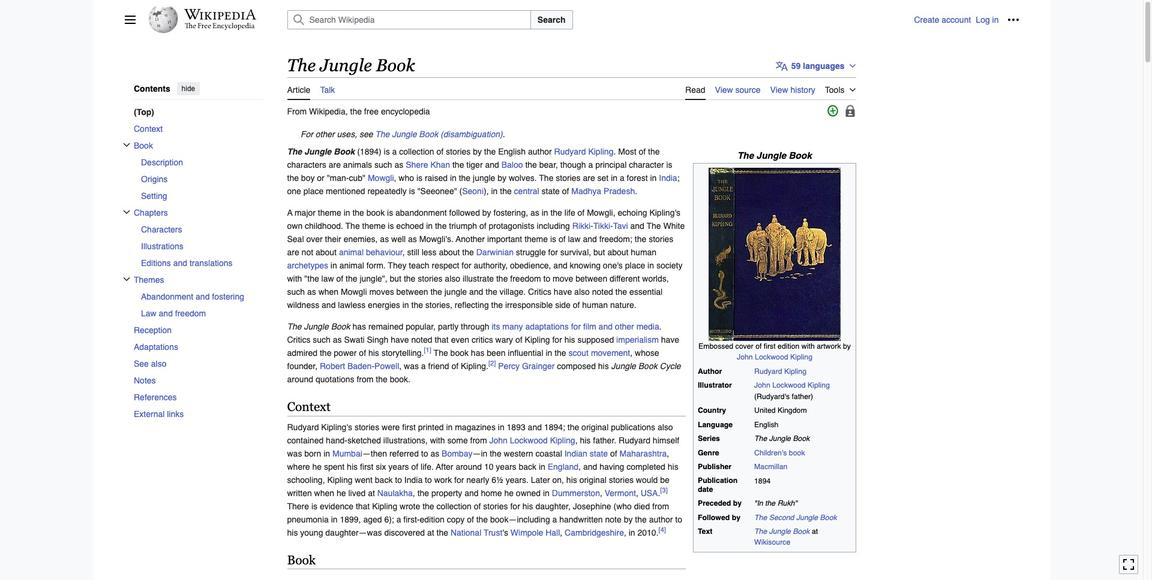 Task type: locate. For each thing, give the bounding box(es) containing it.
from inside rudyard kipling's stories were first printed in magazines in 1893 and 1894; the original publications also contained hand-sketched illustrations, with some from
[[470, 436, 487, 446]]

the jungle book at wikisource
[[754, 528, 818, 548]]

, up 'indian' at the bottom of page
[[575, 436, 578, 446]]

, up book. on the left of page
[[399, 362, 402, 371]]

1 vertical spatial author
[[649, 515, 673, 525]]

x small image
[[123, 141, 130, 148], [123, 276, 130, 283]]

fostering
[[212, 292, 244, 301]]

mowgli inside in animal form. they teach respect for authority, obedience, and knowing one's place in society with "the law of the jungle", but the stories also illustrate the freedom to move between different worlds, such as when mowgli moves between the jungle and the village. critics have also noted the essential wildness and lawless energies in the stories, reflecting the irresponsible side of human nature.
[[341, 287, 367, 297]]

;
[[677, 173, 680, 183]]

1 horizontal spatial back
[[519, 462, 537, 472]]

),
[[484, 186, 489, 196]]

well
[[391, 234, 406, 244]]

india link
[[659, 173, 677, 183]]

for up illustrate
[[462, 261, 471, 270]]

0 horizontal spatial context
[[134, 124, 162, 133]]

lockwood
[[755, 354, 788, 362], [772, 382, 806, 390], [510, 436, 548, 446]]

the free encyclopedia image
[[185, 23, 255, 31]]

encyclopedia
[[381, 107, 430, 116]]

0 vertical spatial has
[[353, 322, 366, 332]]

the inside and the white seal over their enemies, as well as mowgli's. another important theme is of law and freedom; the stories are not about
[[635, 234, 646, 244]]

first inside , where he spent his first six years of life. after around 10 years back in
[[360, 462, 374, 472]]

origins link
[[141, 171, 263, 187]]

2 vertical spatial first
[[360, 462, 374, 472]]

1 vertical spatial back
[[375, 476, 393, 485]]

critics inside in animal form. they teach respect for authority, obedience, and knowing one's place in society with "the law of the jungle", but the stories also illustrate the freedom to move between different worlds, such as when mowgli moves between the jungle and the village. critics have also noted the essential wildness and lawless energies in the stories, reflecting the irresponsible side of human nature.
[[528, 287, 551, 297]]

is down who
[[409, 186, 415, 196]]

0 horizontal spatial rudyard kipling link
[[554, 147, 614, 156]]

publication
[[698, 477, 738, 485]]

and the white seal over their enemies, as well as mowgli's. another important theme is of law and freedom; the stories are not about
[[287, 221, 685, 257]]

2 years from the left
[[496, 462, 516, 472]]

kipling down spent at the bottom left of page
[[327, 476, 353, 485]]

1 horizontal spatial are
[[329, 160, 341, 170]]

about inside and the white seal over their enemies, as well as mowgli's. another important theme is of law and freedom; the stories are not about
[[316, 248, 337, 257]]

from wikipedia, the free encyclopedia
[[287, 107, 430, 116]]

admired
[[287, 348, 318, 358]]

is up india link
[[666, 160, 672, 170]]

of right side
[[573, 300, 580, 310]]

references
[[134, 393, 176, 402]]

1 vertical spatial place
[[625, 261, 645, 270]]

written
[[287, 489, 312, 498]]

boy
[[301, 173, 315, 183]]

mumbai —then referred to as bombay —in the western coastal indian state of maharashtra
[[332, 449, 667, 459]]

0 vertical spatial lockwood
[[755, 354, 788, 362]]

animal inside animal behaviour , still less about the darwinian struggle for survival, but about human archetypes
[[339, 248, 364, 257]]

jungle
[[320, 56, 372, 75], [392, 129, 417, 139], [304, 147, 332, 156], [756, 151, 786, 161], [304, 322, 329, 332], [611, 362, 636, 371], [769, 435, 791, 444], [796, 514, 818, 522], [769, 528, 791, 536]]

view left "source"
[[715, 85, 733, 95]]

in inside there is evidence that kipling wrote the collection of stories for his daughter, josephine (who died from pneumonia in 1899, aged 6); a first-edition copy of the book—including a handwritten note by the author to his young daughter—was discovered at the
[[331, 515, 338, 525]]

0 vertical spatial from
[[357, 375, 374, 384]]

england link
[[548, 462, 579, 472]]

the right the freedom;
[[635, 234, 646, 244]]

back down the western
[[519, 462, 537, 472]]

description
[[141, 157, 183, 167]]

2 horizontal spatial are
[[583, 173, 595, 183]]

john inside "john lockwood kipling (rudyard's father)"
[[754, 382, 770, 390]]

life
[[565, 208, 575, 218]]

and
[[485, 160, 499, 170], [630, 221, 644, 231], [583, 234, 597, 244], [173, 258, 187, 268], [553, 261, 568, 270], [469, 287, 483, 297], [195, 292, 209, 301], [322, 300, 336, 310], [158, 309, 172, 318], [599, 322, 613, 332], [528, 423, 542, 432], [583, 462, 597, 472], [465, 489, 479, 498]]

of inside . critics such as swati singh have noted that even critics wary of kipling for his supposed
[[515, 335, 523, 345]]

at
[[368, 489, 375, 498], [812, 528, 818, 536], [427, 528, 434, 538]]

1 horizontal spatial noted
[[592, 287, 613, 297]]

such inside . most of the characters are animals such as
[[374, 160, 392, 170]]

the jungle book for 59 languages
[[287, 56, 415, 75]]

1 horizontal spatial kipling's
[[650, 208, 681, 218]]

the right 1894;
[[568, 423, 579, 432]]

1 vertical spatial human
[[582, 300, 608, 310]]

0 vertical spatial john lockwood kipling link
[[737, 354, 813, 362]]

2 horizontal spatial john
[[754, 382, 770, 390]]

. inside . critics such as swati singh have noted that even critics wary of kipling for his supposed
[[659, 322, 662, 332]]

kipling up principal
[[588, 147, 614, 156]]

1 vertical spatial kipling's
[[321, 423, 352, 432]]

has for remained
[[353, 322, 366, 332]]

1 vertical spatial original
[[579, 476, 607, 485]]

0 vertical spatial other
[[316, 129, 335, 139]]

his left young on the left of the page
[[287, 528, 298, 538]]

x small image for book
[[123, 141, 130, 148]]

critics up irresponsible
[[528, 287, 551, 297]]

and down illustrate
[[469, 287, 483, 297]]

stories inside and the white seal over their enemies, as well as mowgli's. another important theme is of law and freedom; the stories are not about
[[649, 234, 674, 244]]

in down the evidence
[[331, 515, 338, 525]]

kipling's inside a major theme in the book is abandonment followed by fostering, as in the life of mowgli, echoing kipling's own childhood. the theme is echoed in the triumph of protagonists including
[[650, 208, 681, 218]]

have inside in animal form. they teach respect for authority, obedience, and knowing one's place in society with "the law of the jungle", but the stories also illustrate the freedom to move between different worlds, such as when mowgli moves between the jungle and the village. critics have also noted the essential wildness and lawless energies in the stories, reflecting the irresponsible side of human nature.
[[554, 287, 572, 297]]

of left life.
[[411, 462, 418, 472]]

as up who
[[395, 160, 403, 170]]

0 horizontal spatial but
[[390, 274, 401, 284]]

0 horizontal spatial other
[[316, 129, 335, 139]]

for inside . critics such as swati singh have noted that even critics wary of kipling for his supposed
[[552, 335, 562, 345]]

0 vertical spatial english
[[498, 147, 526, 156]]

at inside there is evidence that kipling wrote the collection of stories for his daughter, josephine (who died from pneumonia in 1899, aged 6); a first-edition copy of the book—including a handwritten note by the author to his young daughter—was discovered at the
[[427, 528, 434, 538]]

in right log
[[992, 15, 999, 25]]

1 horizontal spatial human
[[631, 248, 657, 257]]

1 vertical spatial english
[[754, 421, 779, 429]]

. inside . most of the characters are animals such as
[[614, 147, 616, 156]]

the inside [1] the book has been influential in the scout movement
[[555, 348, 566, 358]]

are up "man-
[[329, 160, 341, 170]]

referred
[[389, 449, 419, 459]]

2 view from the left
[[770, 85, 788, 95]]

0 horizontal spatial between
[[396, 287, 428, 297]]

children's book
[[754, 449, 805, 458]]

in left 1893
[[498, 423, 504, 432]]

rikki-
[[572, 221, 593, 231]]

external
[[134, 409, 164, 419]]

maharashtra
[[620, 449, 667, 459]]

when inside , and having completed his schooling, kipling went back to india to work for nearly 6½ years. later on, his original stories would be written when he lived at
[[314, 489, 334, 498]]

1 vertical spatial animal
[[339, 261, 364, 270]]

description link
[[141, 154, 263, 171]]

john for john lockwood kipling (rudyard's father)
[[754, 382, 770, 390]]

from
[[357, 375, 374, 384], [470, 436, 487, 446], [652, 502, 669, 512]]

the up 'national trust' "link"
[[476, 515, 488, 525]]

as inside a major theme in the book is abandonment followed by fostering, as in the life of mowgli, echoing kipling's own childhood. the theme is echoed in the triumph of protagonists including
[[530, 208, 539, 218]]

0 vertical spatial edition
[[778, 343, 800, 351]]

a right though
[[588, 160, 593, 170]]

have
[[554, 287, 572, 297], [391, 335, 409, 345], [661, 335, 679, 345]]

x small image
[[123, 208, 130, 216]]

1 horizontal spatial john
[[737, 354, 753, 362]]

life.
[[421, 462, 434, 472]]

book inside note
[[419, 129, 438, 139]]

notes
[[134, 376, 155, 385]]

back
[[519, 462, 537, 472], [375, 476, 393, 485]]

0 horizontal spatial john
[[489, 436, 508, 446]]

a major theme in the book is abandonment followed by fostering, as in the life of mowgli, echoing kipling's own childhood. the theme is echoed in the triumph of protagonists including
[[287, 208, 681, 231]]

1 horizontal spatial collection
[[437, 502, 472, 512]]

0 horizontal spatial kipling's
[[321, 423, 352, 432]]

for inside animal behaviour , still less about the darwinian struggle for survival, but about human archetypes
[[548, 248, 558, 257]]

of inside and the white seal over their enemies, as well as mowgli's. another important theme is of law and freedom; the stories are not about
[[559, 234, 566, 244]]

state right 'central'
[[542, 186, 560, 196]]

of inside embossed cover of first edition with artwork by john lockwood kipling
[[756, 343, 762, 351]]

, down imperialism link
[[630, 348, 633, 358]]

critics up admired
[[287, 335, 310, 345]]

the inside naulakha , the property and home he owned in dummerston , vermont , usa . [3]
[[417, 489, 429, 498]]

(disambiguation)
[[441, 129, 503, 139]]

1 vertical spatial law
[[321, 274, 334, 284]]

years down mumbai —then referred to as bombay —in the western coastal indian state of maharashtra
[[496, 462, 516, 472]]

in left 2010.
[[629, 528, 635, 538]]

0 horizontal spatial years
[[388, 462, 409, 472]]

cambridgeshire link
[[565, 528, 624, 538]]

of inside have admired the power of his storytelling.
[[359, 348, 366, 358]]

1 vertical spatial india
[[404, 476, 423, 485]]

is inside the bear, though a principal character is the boy or "man-cub"
[[666, 160, 672, 170]]

0 vertical spatial that
[[435, 335, 449, 345]]

jungle up ),
[[473, 173, 495, 183]]

by down ),
[[482, 208, 491, 218]]

law inside in animal form. they teach respect for authority, obedience, and knowing one's place in society with "the law of the jungle", but the stories also illustrate the freedom to move between different worlds, such as when mowgli moves between the jungle and the village. critics have also noted the essential wildness and lawless energies in the stories, reflecting the irresponsible side of human nature.
[[321, 274, 334, 284]]

for right struggle
[[548, 248, 558, 257]]

this is a good article. click here for more information. image
[[827, 105, 838, 117]]

mowgli,
[[587, 208, 615, 218]]

0 vertical spatial first
[[764, 343, 776, 351]]

energies
[[368, 300, 400, 310]]

has inside [1] the book has been influential in the scout movement
[[471, 348, 485, 358]]

of right cover
[[756, 343, 762, 351]]

imperialism link
[[616, 335, 659, 345]]

the jungle book main content
[[282, 54, 1019, 581]]

2 horizontal spatial first
[[764, 343, 776, 351]]

law right "the at the left top of the page
[[321, 274, 334, 284]]

his down "its many adaptations for film and other media" link
[[565, 335, 575, 345]]

the up mowgli's.
[[435, 221, 447, 231]]

0 vertical spatial human
[[631, 248, 657, 257]]

first up went
[[360, 462, 374, 472]]

white
[[663, 221, 685, 231]]

john lockwood kipling link up the western
[[489, 436, 575, 446]]

kipling's up white
[[650, 208, 681, 218]]

back inside , where he spent his first six years of life. after around 10 years back in
[[519, 462, 537, 472]]

his inside ', his father. rudyard himself was born in'
[[580, 436, 591, 446]]

kipling inside , and having completed his schooling, kipling went back to india to work for nearly 6½ years. later on, his original stories would be written when he lived at
[[327, 476, 353, 485]]

other right for
[[316, 129, 335, 139]]

edition inside embossed cover of first edition with artwork by john lockwood kipling
[[778, 343, 800, 351]]

village.
[[500, 287, 526, 297]]

0 horizontal spatial freedom
[[175, 309, 206, 318]]

2 horizontal spatial at
[[812, 528, 818, 536]]

are inside and the white seal over their enemies, as well as mowgli's. another important theme is of law and freedom; the stories are not about
[[287, 248, 299, 257]]

2 horizontal spatial such
[[374, 160, 392, 170]]

0 horizontal spatial that
[[356, 502, 370, 512]]

0 horizontal spatial mowgli
[[341, 287, 367, 297]]

place down boy
[[303, 186, 324, 196]]

personal tools navigation
[[914, 10, 1023, 29]]

for inside , and having completed his schooling, kipling went back to india to work for nearly 6½ years. later on, his original stories would be written when he lived at
[[454, 476, 464, 485]]

first inside embossed cover of first edition with artwork by john lockwood kipling
[[764, 343, 776, 351]]

the inside rudyard kipling's stories were first printed in magazines in 1893 and 1894; the original publications also contained hand-sketched illustrations, with some from
[[568, 423, 579, 432]]

setting
[[141, 191, 167, 201]]

source
[[735, 85, 761, 95]]

of up the khan
[[437, 147, 444, 156]]

for left film
[[571, 322, 581, 332]]

1 horizontal spatial first
[[402, 423, 416, 432]]

his inside . critics such as swati singh have noted that even critics wary of kipling for his supposed
[[565, 335, 575, 345]]

abandonment and fostering link
[[141, 288, 263, 305]]

1 horizontal spatial edition
[[778, 343, 800, 351]]

of up character
[[639, 147, 646, 156]]

english down united
[[754, 421, 779, 429]]

edition up rudyard kipling
[[778, 343, 800, 351]]

2 vertical spatial john lockwood kipling link
[[489, 436, 575, 446]]

1 vertical spatial mowgli
[[341, 287, 367, 297]]

film
[[583, 322, 596, 332]]

0 vertical spatial critics
[[528, 287, 551, 297]]

1 horizontal spatial at
[[427, 528, 434, 538]]

at inside , and having completed his schooling, kipling went back to india to work for nearly 6½ years. later on, his original stories would be written when he lived at
[[368, 489, 375, 498]]

1 horizontal spatial theme
[[362, 221, 386, 231]]

talk
[[320, 85, 335, 95]]

context up contained
[[287, 400, 331, 414]]

book down repeatedly
[[367, 208, 385, 218]]

1 vertical spatial are
[[583, 173, 595, 183]]

0 vertical spatial kipling's
[[650, 208, 681, 218]]

in up later
[[539, 462, 545, 472]]

was inside robert baden-powell , was a friend of kipling. [2] percy grainger composed his jungle book cycle around quotations from the book.
[[404, 362, 419, 371]]

and inside rudyard kipling's stories were first printed in magazines in 1893 and 1894; the original publications also contained hand-sketched illustrations, with some from
[[528, 423, 542, 432]]

jungle inside in animal form. they teach respect for authority, obedience, and knowing one's place in society with "the law of the jungle", but the stories also illustrate the freedom to move between different worlds, such as when mowgli moves between the jungle and the village. critics have also noted the essential wildness and lawless energies in the stories, reflecting the irresponsible side of human nature.
[[445, 287, 467, 297]]

josephine
[[573, 502, 611, 512]]

such up admired
[[313, 335, 331, 345]]

characters
[[141, 225, 182, 234]]

as up still
[[408, 234, 417, 244]]

law inside and the white seal over their enemies, as well as mowgli's. another important theme is of law and freedom; the stories are not about
[[568, 234, 581, 244]]

1 horizontal spatial but
[[594, 248, 605, 257]]

essential
[[629, 287, 663, 297]]

1 horizontal spatial years
[[496, 462, 516, 472]]

0 horizontal spatial has
[[353, 322, 366, 332]]

2 horizontal spatial have
[[661, 335, 679, 345]]

0 horizontal spatial edition
[[420, 515, 445, 525]]

the inside . most of the characters are animals such as
[[648, 147, 660, 156]]

that inside . critics such as swati singh have noted that even critics wary of kipling for his supposed
[[435, 335, 449, 345]]

by inside embossed cover of first edition with artwork by john lockwood kipling
[[843, 343, 851, 351]]

rudyard kipling link down embossed cover of first edition with artwork by john lockwood kipling
[[754, 368, 807, 376]]

lockwood up the western
[[510, 436, 548, 446]]

that
[[435, 335, 449, 345], [356, 502, 370, 512]]

1 vertical spatial state
[[590, 449, 608, 459]]

0 horizontal spatial noted
[[411, 335, 432, 345]]

in left india link
[[650, 173, 657, 183]]

page semi-protected image
[[844, 105, 856, 117]]

john lockwood kipling link
[[737, 354, 813, 362], [754, 382, 830, 390], [489, 436, 575, 446]]

animals
[[343, 160, 372, 170]]

as inside . most of the characters are animals such as
[[395, 160, 403, 170]]

as
[[395, 160, 403, 170], [530, 208, 539, 218], [380, 234, 389, 244], [408, 234, 417, 244], [307, 287, 316, 297], [333, 335, 342, 345], [431, 449, 439, 459]]

a down for other uses, see the jungle book (disambiguation) .
[[392, 147, 397, 156]]

characters link
[[141, 221, 263, 238]]

having
[[600, 462, 624, 472]]

about down their
[[316, 248, 337, 257]]

father)
[[792, 393, 813, 401]]

in animal form. they teach respect for authority, obedience, and knowing one's place in society with "the law of the jungle", but the stories also illustrate the freedom to move between different worlds, such as when mowgli moves between the jungle and the village. critics have also noted the essential wildness and lawless energies in the stories, reflecting the irresponsible side of human nature.
[[287, 261, 683, 310]]

english up baloo
[[498, 147, 526, 156]]

context down (top)
[[134, 124, 162, 133]]

book
[[367, 208, 385, 218], [450, 348, 469, 358], [789, 449, 805, 458]]

the up village.
[[496, 274, 508, 284]]

in up worlds,
[[648, 261, 654, 270]]

of right "the at the left top of the page
[[336, 274, 343, 284]]

1 horizontal spatial about
[[439, 248, 460, 257]]

1 about from the left
[[316, 248, 337, 257]]

contents
[[134, 84, 170, 94]]

with
[[287, 274, 302, 284], [802, 343, 815, 351], [430, 436, 445, 446]]

note containing for other uses, see
[[287, 128, 856, 141]]

human inside in animal form. they teach respect for authority, obedience, and knowing one's place in society with "the law of the jungle", but the stories also illustrate the freedom to move between different worlds, such as when mowgli moves between the jungle and the village. critics have also noted the essential wildness and lawless energies in the stories, reflecting the irresponsible side of human nature.
[[582, 300, 608, 310]]

a inside robert baden-powell , was a friend of kipling. [2] percy grainger composed his jungle book cycle around quotations from the book.
[[421, 362, 426, 371]]

1 vertical spatial from
[[470, 436, 487, 446]]

2 vertical spatial book
[[789, 449, 805, 458]]

external links link
[[134, 406, 263, 423]]

such up wildness on the left
[[287, 287, 305, 297]]

edition
[[778, 343, 800, 351], [420, 515, 445, 525]]

and down nearly
[[465, 489, 479, 498]]

1 vertical spatial other
[[615, 322, 634, 332]]

, inside ", whose founder,"
[[630, 348, 633, 358]]

magazines
[[455, 423, 496, 432]]

with inside in animal form. they teach respect for authority, obedience, and knowing one's place in society with "the law of the jungle", but the stories also illustrate the freedom to move between different worlds, such as when mowgli moves between the jungle and the village. critics have also noted the essential wildness and lawless energies in the stories, reflecting the irresponsible side of human nature.
[[287, 274, 302, 284]]

of down including
[[559, 234, 566, 244]]

0 horizontal spatial place
[[303, 186, 324, 196]]

1 vertical spatial theme
[[362, 221, 386, 231]]

Search search field
[[273, 10, 914, 29]]

context link
[[134, 120, 263, 137]]

, left still
[[403, 248, 405, 257]]

1 horizontal spatial rudyard kipling link
[[754, 368, 807, 376]]

2 horizontal spatial from
[[652, 502, 669, 512]]

0 horizontal spatial collection
[[399, 147, 434, 156]]

abandonment and fostering
[[141, 292, 244, 301]]

of inside . most of the characters are animals such as
[[639, 147, 646, 156]]

in inside national trust 's wimpole hall , cambridgeshire , in 2010. [4]
[[629, 528, 635, 538]]

about down the freedom;
[[608, 248, 629, 257]]

theme inside and the white seal over their enemies, as well as mowgli's. another important theme is of law and freedom; the stories are not about
[[525, 234, 548, 244]]

around inside , where he spent his first six years of life. after around 10 years back in
[[456, 462, 482, 472]]

he up the evidence
[[337, 489, 346, 498]]

0 vertical spatial when
[[318, 287, 339, 297]]

with down printed
[[430, 436, 445, 446]]

0 horizontal spatial book
[[367, 208, 385, 218]]

for inside in animal form. they teach respect for authority, obedience, and knowing one's place in society with "the law of the jungle", but the stories also illustrate the freedom to move between different worlds, such as when mowgli moves between the jungle and the village. critics have also noted the essential wildness and lawless energies in the stories, reflecting the irresponsible side of human nature.
[[462, 261, 471, 270]]

1 vertical spatial freedom
[[175, 309, 206, 318]]

from inside there is evidence that kipling wrote the collection of stories for his daughter, josephine (who died from pneumonia in 1899, aged 6); a first-edition copy of the book—including a handwritten note by the author to his young daughter—was discovered at the
[[652, 502, 669, 512]]

rudyard up though
[[554, 147, 586, 156]]

book inside robert baden-powell , was a friend of kipling. [2] percy grainger composed his jungle book cycle around quotations from the book.
[[638, 362, 658, 371]]

0 vertical spatial was
[[404, 362, 419, 371]]

country
[[698, 407, 726, 415]]

knowing
[[570, 261, 601, 270]]

media
[[636, 322, 659, 332]]

0 vertical spatial original
[[582, 423, 609, 432]]

jungle inside the jungle book at wikisource
[[769, 528, 791, 536]]

the jungle book for embossed cover of first edition with artwork by
[[737, 151, 812, 161]]

but inside in animal form. they teach respect for authority, obedience, and knowing one's place in society with "the law of the jungle", but the stories also illustrate the freedom to move between different worlds, such as when mowgli moves between the jungle and the village. critics have also noted the essential wildness and lawless energies in the stories, reflecting the irresponsible side of human nature.
[[390, 274, 401, 284]]

the left 'jungle",'
[[346, 274, 357, 284]]

1 view from the left
[[715, 85, 733, 95]]

1 vertical spatial with
[[802, 343, 815, 351]]

animal inside in animal form. they teach respect for authority, obedience, and knowing one's place in society with "the law of the jungle", but the stories also illustrate the freedom to move between different worlds, such as when mowgli moves between the jungle and the village. critics have also noted the essential wildness and lawless energies in the stories, reflecting the irresponsible side of human nature.
[[339, 261, 364, 270]]

the down died
[[635, 515, 647, 525]]

view for view history
[[770, 85, 788, 95]]

irresponsible
[[505, 300, 553, 310]]

0 vertical spatial place
[[303, 186, 324, 196]]

in up some in the left of the page
[[446, 423, 453, 432]]

but up one's on the top
[[594, 248, 605, 257]]

the jungle book element
[[287, 100, 856, 581]]

, inside animal behaviour , still less about the darwinian struggle for survival, but about human archetypes
[[403, 248, 405, 257]]

1 vertical spatial edition
[[420, 515, 445, 525]]

; one place mentioned repeatedly is "seeonee" (
[[287, 173, 680, 196]]

1 x small image from the top
[[123, 141, 130, 148]]

rudyard inside rudyard kipling's stories were first printed in magazines in 1893 and 1894; the original publications also contained hand-sketched illustrations, with some from
[[287, 423, 319, 432]]

0 vertical spatial but
[[594, 248, 605, 257]]

1 horizontal spatial context
[[287, 400, 331, 414]]

himself
[[653, 436, 679, 446]]

"in the rukh"
[[754, 500, 799, 508]]

the left scout
[[555, 348, 566, 358]]

1 horizontal spatial book
[[450, 348, 469, 358]]

from
[[287, 107, 307, 116]]

0 horizontal spatial human
[[582, 300, 608, 310]]

such inside in animal form. they teach respect for authority, obedience, and knowing one's place in society with "the law of the jungle", but the stories also illustrate the freedom to move between different worlds, such as when mowgli moves between the jungle and the village. critics have also noted the essential wildness and lawless energies in the stories, reflecting the irresponsible side of human nature.
[[287, 287, 305, 297]]

1 horizontal spatial from
[[470, 436, 487, 446]]

kipling up father)
[[808, 382, 830, 390]]

obedience,
[[510, 261, 551, 270]]

with left artwork
[[802, 343, 815, 351]]

1 vertical spatial when
[[314, 489, 334, 498]]

, left who
[[394, 173, 396, 183]]

reflecting
[[455, 300, 489, 310]]

central
[[514, 186, 539, 196]]

author up [4] link
[[649, 515, 673, 525]]

in inside , where he spent his first six years of life. after around 10 years back in
[[539, 462, 545, 472]]

0 vertical spatial noted
[[592, 287, 613, 297]]

the up robert
[[320, 348, 332, 358]]

central link
[[514, 186, 539, 196]]

author inside there is evidence that kipling wrote the collection of stories for his daughter, josephine (who died from pneumonia in 1899, aged 6); a first-edition copy of the book—including a handwritten note by the author to his young daughter—was discovered at the
[[649, 515, 673, 525]]

john lockwood kipling link for embossed
[[737, 354, 813, 362]]

their
[[325, 234, 341, 244]]

moves
[[369, 287, 394, 297]]

1 horizontal spatial india
[[659, 173, 677, 183]]

he
[[312, 462, 322, 472], [337, 489, 346, 498], [504, 489, 514, 498]]

rikki-tikki-tavi link
[[572, 221, 628, 231]]

after
[[436, 462, 453, 472]]

1 horizontal spatial mowgli
[[368, 173, 394, 183]]

place inside in animal form. they teach respect for authority, obedience, and knowing one's place in society with "the law of the jungle", but the stories also illustrate the freedom to move between different worlds, such as when mowgli moves between the jungle and the village. critics have also noted the essential wildness and lawless energies in the stories, reflecting the irresponsible side of human nature.
[[625, 261, 645, 270]]

india down character
[[659, 173, 677, 183]]

0 horizontal spatial around
[[287, 375, 313, 384]]

context
[[134, 124, 162, 133], [287, 400, 331, 414]]

but down they
[[390, 274, 401, 284]]

collection inside there is evidence that kipling wrote the collection of stories for his daughter, josephine (who died from pneumonia in 1899, aged 6); a first-edition copy of the book—including a handwritten note by the author to his young daughter—was discovered at the
[[437, 502, 472, 512]]

external links
[[134, 409, 183, 419]]

2 x small image from the top
[[123, 276, 130, 283]]

he down years. at bottom
[[504, 489, 514, 498]]

note
[[287, 128, 856, 141]]

view left history
[[770, 85, 788, 95]]

some
[[447, 436, 468, 446]]

1 vertical spatial noted
[[411, 335, 432, 345]]

kipling's inside rudyard kipling's stories were first printed in magazines in 1893 and 1894; the original publications also contained hand-sketched illustrations, with some from
[[321, 423, 352, 432]]

1 horizontal spatial around
[[456, 462, 482, 472]]

1 horizontal spatial view
[[770, 85, 788, 95]]

the second jungle book
[[754, 514, 837, 522]]

is up pneumonia
[[311, 502, 318, 512]]

edition inside there is evidence that kipling wrote the collection of stories for his daughter, josephine (who died from pneumonia in 1899, aged 6); a first-edition copy of the book—including a handwritten note by the author to his young daughter—was discovered at the
[[420, 515, 445, 525]]

1 horizontal spatial law
[[568, 234, 581, 244]]

0 vertical spatial mowgli
[[368, 173, 394, 183]]

freedom;
[[599, 234, 632, 244]]

stories up 'sketched'
[[355, 423, 379, 432]]

john lockwood kipling link up father)
[[754, 382, 830, 390]]

noted inside . critics such as swati singh have noted that even critics wary of kipling for his supposed
[[411, 335, 432, 345]]

is right who
[[416, 173, 422, 183]]

1 horizontal spatial author
[[649, 515, 673, 525]]

he inside naulakha , the property and home he owned in dummerston , vermont , usa . [3]
[[504, 489, 514, 498]]



Task type: vqa. For each thing, say whether or not it's contained in the screenshot.


Task type: describe. For each thing, give the bounding box(es) containing it.
though
[[560, 160, 586, 170]]

usa link
[[641, 489, 658, 498]]

also down the knowing
[[574, 287, 590, 297]]

the down the mentioned
[[353, 208, 364, 218]]

there is evidence that kipling wrote the collection of stories for his daughter, josephine (who died from pneumonia in 1899, aged 6); a first-edition copy of the book—including a handwritten note by the author to his young daughter—was discovered at the
[[287, 502, 682, 538]]

in right raised on the top left of page
[[450, 173, 457, 183]]

in right ),
[[491, 186, 498, 196]]

the down village.
[[491, 300, 503, 310]]

lawless
[[338, 300, 366, 310]]

0 vertical spatial india
[[659, 173, 677, 183]]

view for view source
[[715, 85, 733, 95]]

the down the jungle book (1894) is a collection of stories by the english author rudyard kipling at the top of the page
[[452, 160, 464, 170]]

themes link
[[134, 271, 263, 288]]

and up law and freedom link at the bottom left of the page
[[195, 292, 209, 301]]

john inside embossed cover of first edition with artwork by john lockwood kipling
[[737, 354, 753, 362]]

the down teach
[[404, 274, 415, 284]]

the down copy
[[437, 528, 448, 538]]

rukh"
[[778, 500, 797, 508]]

, left 2010.
[[624, 528, 626, 538]]

rikki-tikki-tavi
[[572, 221, 628, 231]]

of up the national
[[467, 515, 474, 525]]

nature.
[[610, 300, 636, 310]]

author
[[698, 368, 722, 376]]

supposed
[[578, 335, 614, 345]]

baloo link
[[502, 160, 523, 170]]

of left madhya
[[562, 186, 569, 196]]

archetypes
[[287, 261, 328, 270]]

in right energies
[[402, 300, 409, 310]]

language progressive image
[[776, 60, 788, 72]]

the up 10
[[490, 449, 502, 459]]

—then
[[362, 449, 387, 459]]

a right 6); in the left bottom of the page
[[396, 515, 401, 525]]

and down rikki-
[[583, 234, 597, 244]]

, inside , and having completed his schooling, kipling went back to india to work for nearly 6½ years. later on, his original stories would be written when he lived at
[[579, 462, 581, 472]]

cub"
[[349, 173, 366, 183]]

the down the shere khan the tiger and baloo
[[459, 173, 471, 183]]

a up pradesh
[[620, 173, 625, 183]]

is down repeatedly
[[387, 208, 393, 218]]

john lockwood kipling
[[489, 436, 575, 446]]

, down handwritten
[[560, 528, 562, 538]]

is inside ; one place mentioned repeatedly is "seeonee" (
[[409, 186, 415, 196]]

uses,
[[337, 129, 357, 139]]

shere khan the tiger and baloo
[[406, 160, 523, 170]]

stories down though
[[556, 173, 581, 183]]

[2] link
[[488, 359, 496, 368]]

search button
[[530, 10, 573, 29]]

been
[[487, 348, 506, 358]]

10
[[484, 462, 494, 472]]

kipling inside there is evidence that kipling wrote the collection of stories for his daughter, josephine (who died from pneumonia in 1899, aged 6); a first-edition copy of the book—including a handwritten note by the author to his young daughter—was discovered at the
[[372, 502, 397, 512]]

Search Wikipedia search field
[[287, 10, 531, 29]]

is up well
[[388, 221, 394, 231]]

as up behaviour
[[380, 234, 389, 244]]

his up the be
[[668, 462, 679, 472]]

[1] link
[[424, 346, 431, 355]]

, inside , where he spent his first six years of life. after around 10 years back in
[[667, 449, 669, 459]]

0 vertical spatial rudyard kipling link
[[554, 147, 614, 156]]

the up nature.
[[615, 287, 627, 297]]

in up mowgli's.
[[426, 221, 433, 231]]

"man-
[[327, 173, 349, 183]]

1 years from the left
[[388, 462, 409, 472]]

history
[[791, 85, 815, 95]]

cambridgeshire
[[565, 528, 624, 538]]

who
[[399, 173, 414, 183]]

(1894)
[[357, 147, 381, 156]]

and left lawless
[[322, 300, 336, 310]]

mumbai link
[[332, 449, 362, 459]]

jungle inside robert baden-powell , was a friend of kipling. [2] percy grainger composed his jungle book cycle around quotations from the book.
[[611, 362, 636, 371]]

and inside naulakha , the property and home he owned in dummerston , vermont , usa . [3]
[[465, 489, 479, 498]]

0 horizontal spatial state
[[542, 186, 560, 196]]

0 horizontal spatial author
[[528, 147, 552, 156]]

stories inside in animal form. they teach respect for authority, obedience, and knowing one's place in society with "the law of the jungle", but the stories also illustrate the freedom to move between different worlds, such as when mowgli moves between the jungle and the village. critics have also noted the essential wildness and lawless energies in the stories, reflecting the irresponsible side of human nature.
[[418, 274, 443, 284]]

stories up the shere khan the tiger and baloo
[[446, 147, 471, 156]]

1894;
[[544, 423, 565, 432]]

his down owned on the left bottom of page
[[523, 502, 533, 512]]

human inside animal behaviour , still less about the darwinian struggle for survival, but about human archetypes
[[631, 248, 657, 257]]

x small image for themes
[[123, 276, 130, 283]]

and right editions
[[173, 258, 187, 268]]

rudyard down embossed cover of first edition with artwork by john lockwood kipling
[[754, 368, 782, 376]]

[1]
[[424, 346, 431, 355]]

note
[[605, 515, 622, 525]]

in inside ', his father. rudyard himself was born in'
[[324, 449, 330, 459]]

kipling inside embossed cover of first edition with artwork by john lockwood kipling
[[790, 354, 813, 362]]

the down illustrate
[[486, 287, 497, 297]]

bombay
[[442, 449, 473, 459]]

is inside there is evidence that kipling wrote the collection of stories for his daughter, josephine (who died from pneumonia in 1899, aged 6); a first-edition copy of the book—including a handwritten note by the author to his young daughter—was discovered at the
[[311, 502, 318, 512]]

for other uses, see the jungle book (disambiguation) .
[[301, 129, 505, 139]]

wikipedia image
[[184, 9, 256, 20]]

of inside robert baden-powell , was a friend of kipling. [2] percy grainger composed his jungle book cycle around quotations from the book.
[[452, 362, 459, 371]]

principal
[[595, 160, 627, 170]]

by inside a major theme in the book is abandonment followed by fostering, as in the life of mowgli, echoing kipling's own childhood. the theme is echoed in the triumph of protagonists including
[[482, 208, 491, 218]]

robert baden-powell link
[[320, 362, 399, 371]]

with inside embossed cover of first edition with artwork by john lockwood kipling
[[802, 343, 815, 351]]

the inside a major theme in the book is abandonment followed by fostering, as in the life of mowgli, echoing kipling's own childhood. the theme is echoed in the triumph of protagonists including
[[345, 221, 360, 231]]

united kingdom
[[754, 407, 807, 415]]

for
[[301, 129, 313, 139]]

. inside naulakha , the property and home he owned in dummerston , vermont , usa . [3]
[[658, 489, 660, 498]]

fullscreen image
[[1123, 560, 1135, 572]]

archetypes link
[[287, 261, 328, 270]]

the left 'free'
[[350, 107, 362, 116]]

noted inside in animal form. they teach respect for authority, obedience, and knowing one's place in society with "the law of the jungle", but the stories also illustrate the freedom to move between different worlds, such as when mowgli moves between the jungle and the village. critics have also noted the essential wildness and lawless energies in the stories, reflecting the irresponsible side of human nature.
[[592, 287, 613, 297]]

the up stories,
[[431, 287, 442, 297]]

1 horizontal spatial other
[[615, 322, 634, 332]]

of up the "having"
[[610, 449, 617, 459]]

original inside rudyard kipling's stories were first printed in magazines in 1893 and 1894; the original publications also contained hand-sketched illustrations, with some from
[[582, 423, 609, 432]]

book link
[[134, 137, 263, 154]]

book inside [1] the book has been influential in the scout movement
[[450, 348, 469, 358]]

, inside robert baden-powell , was a friend of kipling. [2] percy grainger composed his jungle book cycle around quotations from the book.
[[399, 362, 402, 371]]

with inside rudyard kipling's stories were first printed in magazines in 1893 and 1894; the original publications also contained hand-sketched illustrations, with some from
[[430, 436, 445, 446]]

own
[[287, 221, 303, 231]]

and up move
[[553, 261, 568, 270]]

wikisource link
[[754, 539, 790, 548]]

and right film
[[599, 322, 613, 332]]

1 horizontal spatial jungle
[[473, 173, 495, 183]]

1 horizontal spatial state
[[590, 449, 608, 459]]

have inside have admired the power of his storytelling.
[[661, 335, 679, 345]]

1 horizontal spatial english
[[754, 421, 779, 429]]

note inside the jungle book main content
[[287, 128, 856, 141]]

hide
[[181, 85, 195, 93]]

editions and translations
[[141, 258, 232, 268]]

singh
[[367, 335, 388, 345]]

of up another
[[479, 221, 486, 231]]

1 vertical spatial between
[[396, 287, 428, 297]]

first inside rudyard kipling's stories were first printed in magazines in 1893 and 1894; the original publications also contained hand-sketched illustrations, with some from
[[402, 423, 416, 432]]

naulakha
[[377, 489, 413, 498]]

is inside and the white seal over their enemies, as well as mowgli's. another important theme is of law and freedom; the stories are not about
[[550, 234, 556, 244]]

important
[[487, 234, 522, 244]]

the up wolves.
[[525, 160, 537, 170]]

mowgli's.
[[419, 234, 454, 244]]

the inside and the white seal over their enemies, as well as mowgli's. another important theme is of law and freedom; the stories are not about
[[647, 221, 661, 231]]

lockwood for john lockwood kipling (rudyard's father)
[[772, 382, 806, 390]]

2 vertical spatial the jungle book
[[754, 435, 810, 444]]

when inside in animal form. they teach respect for authority, obedience, and knowing one's place in society with "the law of the jungle", but the stories also illustrate the freedom to move between different worlds, such as when mowgli moves between the jungle and the village. critics have also noted the essential wildness and lawless energies in the stories, reflecting the irresponsible side of human nature.
[[318, 287, 339, 297]]

, left usa
[[636, 489, 638, 498]]

book inside a major theme in the book is abandonment followed by fostering, as in the life of mowgli, echoing kipling's own childhood. the theme is echoed in the triumph of protagonists including
[[367, 208, 385, 218]]

1 vertical spatial john lockwood kipling link
[[754, 382, 830, 390]]

stories inside there is evidence that kipling wrote the collection of stories for his daughter, josephine (who died from pneumonia in 1899, aged 6); a first-edition copy of the book—including a handwritten note by the author to his young daughter—was discovered at the
[[483, 502, 508, 512]]

place inside ; one place mentioned repeatedly is "seeonee" (
[[303, 186, 324, 196]]

and down echoing
[[630, 221, 644, 231]]

india inside , and having completed his schooling, kipling went back to india to work for nearly 6½ years. later on, his original stories would be written when he lived at
[[404, 476, 423, 485]]

kipling down 1894;
[[550, 436, 575, 446]]

his right "on,"
[[566, 476, 577, 485]]

the inside the jungle book at wikisource
[[754, 528, 767, 536]]

2 about from the left
[[439, 248, 460, 257]]

at inside the jungle book at wikisource
[[812, 528, 818, 536]]

publisher
[[698, 463, 732, 472]]

have inside . critics such as swati singh have noted that even critics wary of kipling for his supposed
[[391, 335, 409, 345]]

the right ),
[[500, 186, 512, 196]]

critics inside . critics such as swati singh have noted that even critics wary of kipling for his supposed
[[287, 335, 310, 345]]

wikipedia,
[[309, 107, 348, 116]]

children's
[[754, 449, 787, 458]]

by up tiger
[[473, 147, 482, 156]]

powell
[[374, 362, 399, 371]]

genre
[[698, 449, 719, 458]]

the right "in
[[765, 500, 775, 508]]

lockwood inside embossed cover of first edition with artwork by john lockwood kipling
[[755, 354, 788, 362]]

mentioned
[[326, 186, 365, 196]]

such inside . critics such as swati singh have noted that even critics wary of kipling for his supposed
[[313, 335, 331, 345]]

kipling up "john lockwood kipling (rudyard's father)" at the bottom right
[[784, 368, 807, 376]]

chapters link
[[134, 204, 263, 221]]

critics
[[472, 335, 493, 345]]

in right archetypes
[[331, 261, 337, 270]]

2 horizontal spatial book
[[789, 449, 805, 458]]

friend
[[428, 362, 449, 371]]

but inside animal behaviour , still less about the darwinian struggle for survival, but about human archetypes
[[594, 248, 605, 257]]

seoni
[[462, 186, 484, 196]]

freedom inside law and freedom link
[[175, 309, 206, 318]]

is right (1894)
[[384, 147, 390, 156]]

the up "one"
[[287, 173, 299, 183]]

. critics such as swati singh have noted that even critics wary of kipling for his supposed
[[287, 322, 662, 345]]

its
[[492, 322, 500, 332]]

are inside . most of the characters are animals such as
[[329, 160, 341, 170]]

"seeonee"
[[417, 186, 457, 196]]

lockwood for john lockwood kipling
[[510, 436, 548, 446]]

from inside robert baden-powell , was a friend of kipling. [2] percy grainger composed his jungle book cycle around quotations from the book.
[[357, 375, 374, 384]]

0 vertical spatial between
[[576, 274, 607, 284]]

stories inside rudyard kipling's stories were first printed in magazines in 1893 and 1894; the original publications also contained hand-sketched illustrations, with some from
[[355, 423, 379, 432]]

characters
[[287, 160, 326, 170]]

3 about from the left
[[608, 248, 629, 257]]

(top)
[[134, 107, 154, 117]]

the up the bear, though a principal character is the boy or "man-cub"
[[484, 147, 496, 156]]

mowgli link
[[368, 173, 394, 183]]

"the
[[304, 274, 319, 284]]

by down baloo
[[498, 173, 507, 183]]

, up wrote
[[413, 489, 415, 498]]

as up life.
[[431, 449, 439, 459]]

storytelling.
[[381, 348, 424, 358]]

he inside , and having completed his schooling, kipling went back to india to work for nearly 6½ years. later on, his original stories would be written when he lived at
[[337, 489, 346, 498]]

(top) link
[[134, 103, 273, 120]]

log in and more options image
[[1007, 14, 1019, 26]]

the second jungle book link
[[754, 514, 837, 522]]

character
[[629, 160, 664, 170]]

the right wrote
[[423, 502, 434, 512]]

of down nearly
[[474, 502, 481, 512]]

in right set
[[611, 173, 618, 183]]

0 horizontal spatial english
[[498, 147, 526, 156]]

as inside . critics such as swati singh have noted that even critics wary of kipling for his supposed
[[333, 335, 342, 345]]

book inside the jungle book at wikisource
[[793, 528, 810, 536]]

of inside , where he spent his first six years of life. after around 10 years back in
[[411, 462, 418, 472]]

adaptations link
[[134, 339, 263, 355]]

the left stories,
[[411, 300, 423, 310]]

by inside there is evidence that kipling wrote the collection of stories for his daughter, josephine (who died from pneumonia in 1899, aged 6); a first-edition copy of the book—including a handwritten note by the author to his young daughter—was discovered at the
[[624, 515, 633, 525]]

0 vertical spatial context
[[134, 124, 162, 133]]

in inside the personal tools navigation
[[992, 15, 999, 25]]

imperialism
[[616, 335, 659, 345]]

the up including
[[551, 208, 562, 218]]

forest
[[627, 173, 648, 183]]

on,
[[552, 476, 564, 485]]

adaptations
[[134, 342, 178, 352]]

the inside have admired the power of his storytelling.
[[320, 348, 332, 358]]

—in
[[473, 449, 487, 459]]

as inside in animal form. they teach respect for authority, obedience, and knowing one's place in society with "the law of the jungle", but the stories also illustrate the freedom to move between different worlds, such as when mowgli moves between the jungle and the village. critics have also noted the essential wildness and lawless energies in the stories, reflecting the irresponsible side of human nature.
[[307, 287, 316, 297]]

a up national trust 's wimpole hall , cambridgeshire , in 2010. [4]
[[552, 515, 557, 525]]

his inside robert baden-powell , was a friend of kipling. [2] percy grainger composed his jungle book cycle around quotations from the book.
[[598, 362, 609, 371]]

kipling inside . critics such as swati singh have noted that even critics wary of kipling for his supposed
[[525, 335, 550, 345]]

western
[[504, 449, 533, 459]]

. inside note
[[503, 129, 505, 139]]

and right tiger
[[485, 160, 499, 170]]

in up including
[[542, 208, 548, 218]]

0 vertical spatial collection
[[399, 147, 434, 156]]

authority,
[[474, 261, 508, 270]]

see also link
[[134, 355, 263, 372]]

stories inside , and having completed his schooling, kipling went back to india to work for nearly 6½ years. later on, his original stories would be written when he lived at
[[609, 476, 634, 485]]

madhya
[[572, 186, 601, 196]]

printed
[[418, 423, 444, 432]]

kingdom
[[778, 407, 807, 415]]

its many adaptations for film and other media link
[[492, 322, 659, 332]]

his inside , where he spent his first six years of life. after around 10 years back in
[[347, 462, 358, 472]]

years.
[[506, 476, 529, 485]]

cover
[[735, 343, 754, 351]]

the inside robert baden-powell , was a friend of kipling. [2] percy grainger composed his jungle book cycle around quotations from the book.
[[376, 375, 388, 384]]

wrote
[[400, 502, 420, 512]]

around inside robert baden-powell , was a friend of kipling. [2] percy grainger composed his jungle book cycle around quotations from the book.
[[287, 375, 313, 384]]

he inside , where he spent his first six years of life. after around 10 years back in
[[312, 462, 322, 472]]

society
[[656, 261, 683, 270]]

has for been
[[471, 348, 485, 358]]

of right life
[[578, 208, 585, 218]]

and down "abandonment"
[[158, 309, 172, 318]]

his inside have admired the power of his storytelling.
[[368, 348, 379, 358]]

john for john lockwood kipling
[[489, 436, 508, 446]]

raised
[[425, 173, 448, 183]]

to inside in animal form. they teach respect for authority, obedience, and knowing one's place in society with "the law of the jungle", but the stories also illustrate the freedom to move between different worlds, such as when mowgli moves between the jungle and the village. critics have also noted the essential wildness and lawless energies in the stories, reflecting the irresponsible side of human nature.
[[543, 274, 550, 284]]

view history
[[770, 85, 815, 95]]

form.
[[367, 261, 386, 270]]

(who
[[614, 502, 632, 512]]

see
[[134, 359, 148, 369]]

, up "josephine"
[[600, 489, 602, 498]]

context inside the jungle book element
[[287, 400, 331, 414]]

also down respect
[[445, 274, 460, 284]]

to inside there is evidence that kipling wrote the collection of stories for his daughter, josephine (who died from pneumonia in 1899, aged 6); a first-edition copy of the book—including a handwritten note by the author to his young daughter—was discovered at the
[[675, 515, 682, 525]]

in inside naulakha , the property and home he owned in dummerston , vermont , usa . [3]
[[543, 489, 550, 498]]

0 horizontal spatial theme
[[318, 208, 341, 218]]

less
[[422, 248, 437, 257]]

owned
[[516, 489, 541, 498]]

menu image
[[124, 14, 136, 26]]

illustrations link
[[141, 238, 263, 255]]

john lockwood kipling link for , his father. rudyard himself was born in
[[489, 436, 575, 446]]

in down the mentioned
[[344, 208, 350, 218]]



